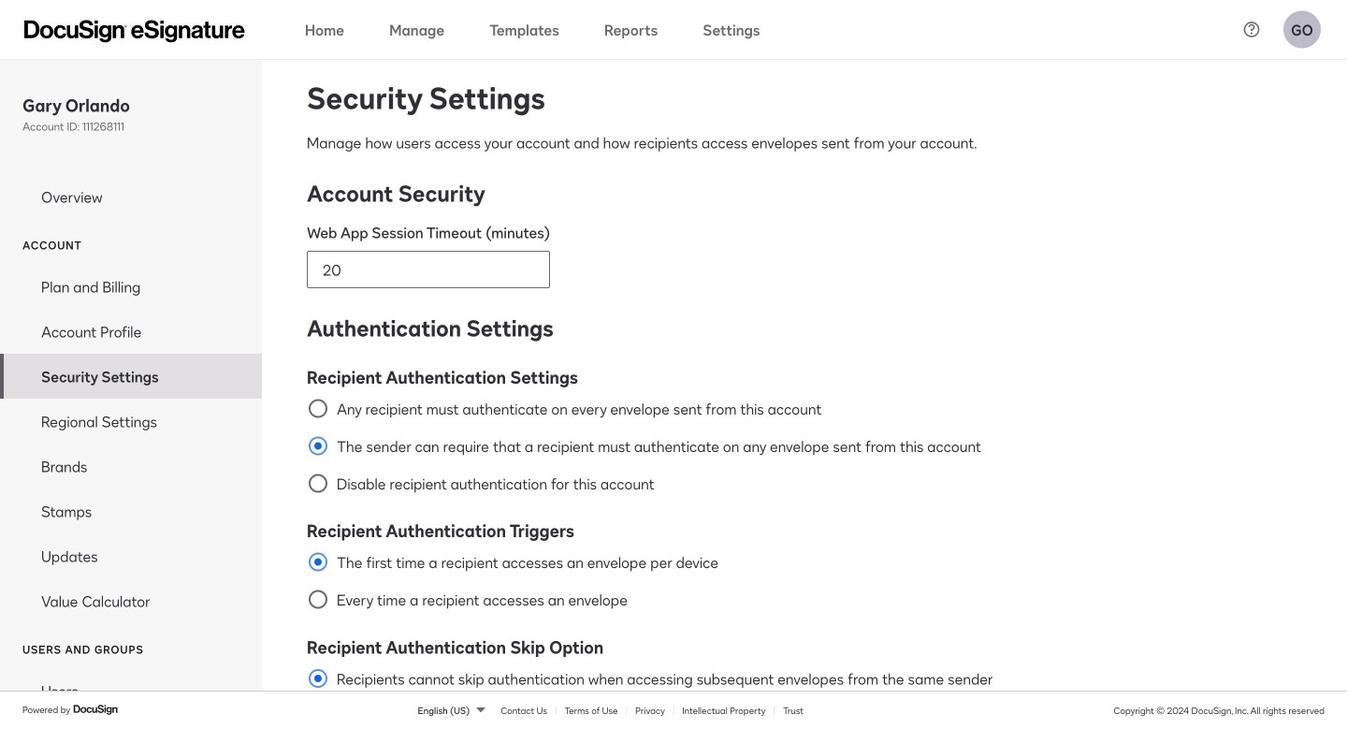 Task type: locate. For each thing, give the bounding box(es) containing it.
1 vertical spatial option group
[[307, 633, 1303, 729]]

option group
[[307, 517, 1303, 618], [307, 633, 1303, 729]]

docusign admin image
[[24, 20, 245, 43]]

None text field
[[308, 252, 550, 288]]

0 vertical spatial option group
[[307, 517, 1303, 618]]



Task type: describe. For each thing, give the bounding box(es) containing it.
2 option group from the top
[[307, 633, 1303, 729]]

account element
[[0, 264, 262, 623]]

1 option group from the top
[[307, 517, 1303, 618]]

docusign image
[[73, 702, 120, 717]]



Task type: vqa. For each thing, say whether or not it's contained in the screenshot.
The Docusign Admin image
yes



